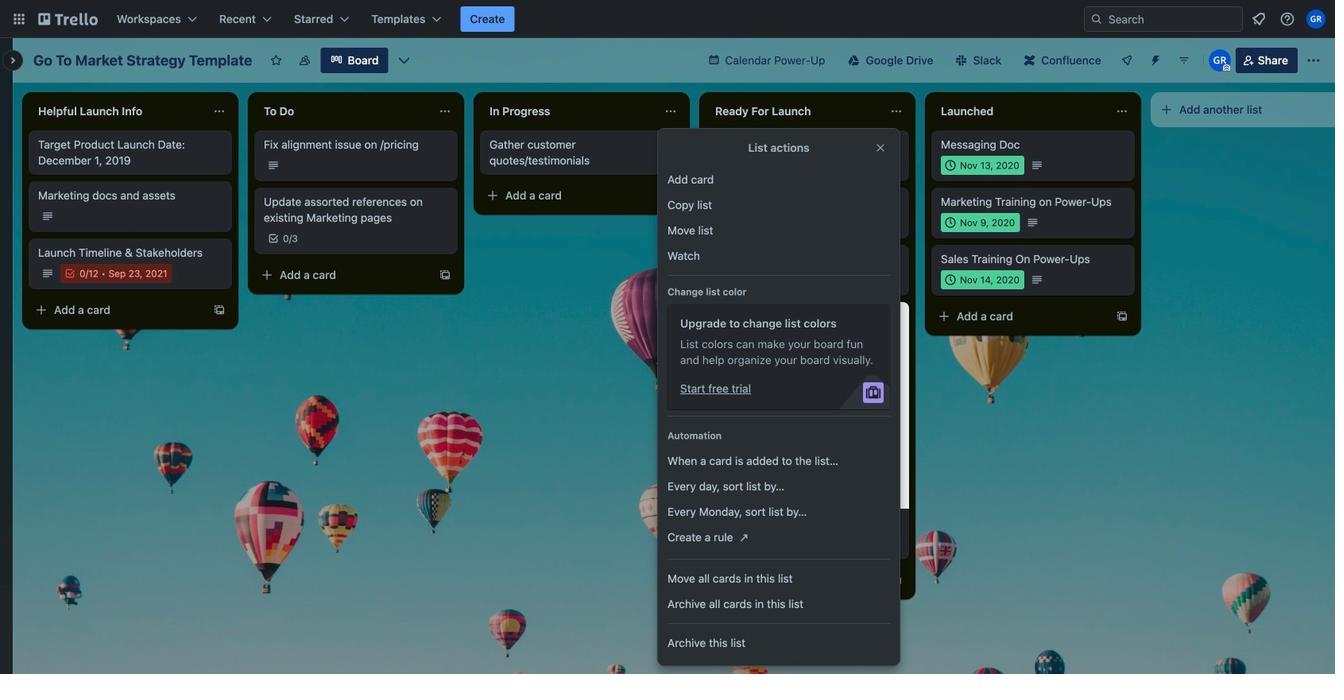 Task type: describe. For each thing, give the bounding box(es) containing it.
open information menu image
[[1280, 11, 1296, 27]]

0 notifications image
[[1250, 10, 1269, 29]]

google drive icon image
[[849, 55, 860, 66]]

this member is an admin of this board. image
[[1223, 64, 1231, 72]]

automation image
[[1143, 48, 1165, 70]]

show menu image
[[1306, 52, 1322, 68]]

slack icon image
[[956, 55, 967, 66]]

back to home image
[[38, 6, 98, 32]]

greg robinson (gregrobinson96) image
[[1209, 49, 1231, 72]]



Task type: vqa. For each thing, say whether or not it's contained in the screenshot.
the middle Create from template… image
yes



Task type: locate. For each thing, give the bounding box(es) containing it.
primary element
[[0, 0, 1336, 38]]

create from template… image
[[665, 189, 677, 202]]

create from template… image
[[439, 269, 452, 281], [213, 304, 226, 316], [1116, 310, 1129, 323], [890, 574, 903, 587]]

None checkbox
[[716, 156, 799, 175], [941, 156, 1025, 175], [941, 213, 1020, 232], [716, 270, 796, 289], [716, 156, 799, 175], [941, 156, 1025, 175], [941, 213, 1020, 232], [716, 270, 796, 289]]

customize views image
[[396, 52, 412, 68]]

search image
[[1091, 13, 1104, 25]]

workspace visible image
[[298, 54, 311, 67]]

None text field
[[29, 99, 207, 124]]

None text field
[[254, 99, 433, 124], [480, 99, 658, 124], [706, 99, 884, 124], [932, 99, 1110, 124], [254, 99, 433, 124], [480, 99, 658, 124], [706, 99, 884, 124], [932, 99, 1110, 124]]

confluence icon image
[[1024, 55, 1035, 66]]

Search field
[[1084, 6, 1243, 32]]

None checkbox
[[716, 213, 794, 232], [941, 270, 1025, 289], [716, 534, 794, 553], [716, 213, 794, 232], [941, 270, 1025, 289], [716, 534, 794, 553]]

Board name text field
[[25, 48, 260, 73]]

greg robinson (gregrobinson96) image
[[1307, 10, 1326, 29]]

power ups image
[[1121, 54, 1134, 67]]

star or unstar board image
[[270, 54, 283, 67]]



